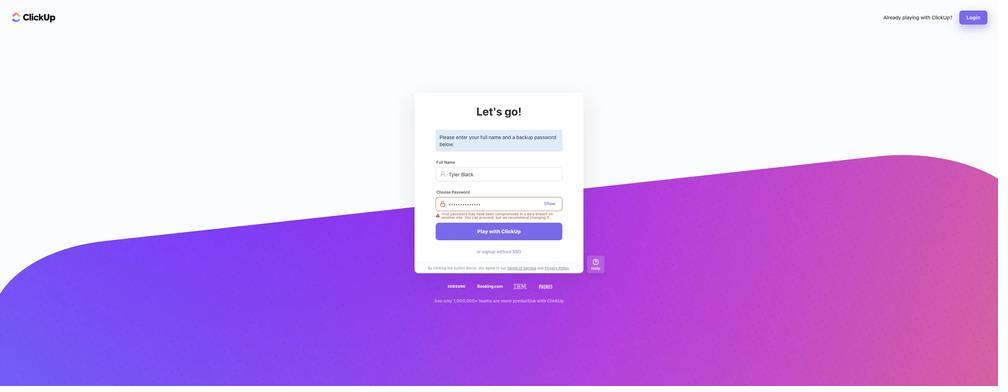 Task type: locate. For each thing, give the bounding box(es) containing it.
with
[[921, 14, 930, 20], [489, 229, 500, 235], [537, 299, 546, 304]]

0 horizontal spatial password
[[451, 212, 467, 216]]

and left 'privacy'
[[537, 266, 544, 270]]

login link
[[959, 11, 988, 25]]

clickup?
[[932, 14, 952, 20]]

full
[[480, 134, 487, 140]]

0 vertical spatial with
[[921, 14, 930, 20]]

choose
[[436, 190, 451, 195]]

show link
[[544, 201, 555, 207]]

2 vertical spatial with
[[537, 299, 546, 304]]

Choose Password password field
[[436, 197, 562, 212]]

backup
[[516, 134, 533, 140]]

with right playing
[[921, 14, 930, 20]]

see why 1,000,000+ teams are more productive with clickup
[[434, 299, 564, 304]]

0 horizontal spatial clickup
[[501, 229, 521, 235]]

play
[[477, 229, 488, 235]]

you
[[478, 266, 484, 270]]

password left may
[[451, 212, 467, 216]]

1 horizontal spatial with
[[537, 299, 546, 304]]

1 vertical spatial password
[[451, 212, 467, 216]]

can
[[472, 216, 478, 220]]

by clicking the button above, you agree to our terms of service and privacy policy .
[[428, 266, 570, 270]]

below.
[[440, 141, 454, 147]]

password right backup
[[534, 134, 556, 140]]

service
[[523, 266, 536, 270]]

clickup down "we"
[[501, 229, 521, 235]]

1 horizontal spatial password
[[534, 134, 556, 140]]

1 horizontal spatial and
[[537, 266, 544, 270]]

0 vertical spatial password
[[534, 134, 556, 140]]

0 horizontal spatial a
[[512, 134, 515, 140]]

0 vertical spatial clickup
[[501, 229, 521, 235]]

your
[[442, 212, 450, 216]]

have
[[476, 212, 485, 216]]

with right productive
[[537, 299, 546, 304]]

name
[[444, 160, 455, 165]]

or
[[477, 250, 481, 255]]

with right play
[[489, 229, 500, 235]]

sign up element
[[436, 130, 562, 241]]

a left backup
[[512, 134, 515, 140]]

please
[[440, 134, 455, 140]]

password
[[534, 134, 556, 140], [451, 212, 467, 216]]

see
[[434, 299, 442, 304]]

1 horizontal spatial a
[[524, 212, 526, 216]]

password inside please enter your full name and a backup password below.
[[534, 134, 556, 140]]

0 vertical spatial and
[[503, 134, 511, 140]]

are
[[493, 299, 500, 304]]

clickup right productive
[[547, 299, 564, 304]]

0 horizontal spatial with
[[489, 229, 500, 235]]

0 vertical spatial a
[[512, 134, 515, 140]]

1 vertical spatial a
[[524, 212, 526, 216]]

password inside your password may have been compromised in a data breach on another site. you can proceed, but we recommend changing it.
[[451, 212, 467, 216]]

recommend
[[508, 216, 529, 220]]

1 vertical spatial with
[[489, 229, 500, 235]]

in
[[520, 212, 523, 216]]

privacy
[[545, 266, 558, 270]]

without
[[497, 250, 511, 255]]

our
[[501, 266, 506, 270]]

clickup
[[501, 229, 521, 235], [547, 299, 564, 304]]

your password may have been compromised in a data breach on another site. you can proceed, but we recommend changing it.
[[442, 212, 553, 220]]

choose password
[[436, 190, 470, 195]]

let's go!
[[476, 105, 522, 118]]

productive
[[513, 299, 536, 304]]

already
[[883, 14, 901, 20]]

button
[[454, 266, 465, 270]]

but
[[496, 216, 501, 220]]

.
[[569, 266, 570, 270]]

and right name at top
[[503, 134, 511, 140]]

it.
[[547, 216, 550, 220]]

0 horizontal spatial and
[[503, 134, 511, 140]]

a
[[512, 134, 515, 140], [524, 212, 526, 216]]

and inside please enter your full name and a backup password below.
[[503, 134, 511, 140]]

1 vertical spatial clickup
[[547, 299, 564, 304]]

to
[[496, 266, 499, 270]]

a right in
[[524, 212, 526, 216]]

by
[[428, 266, 432, 270]]

clickup inside button
[[501, 229, 521, 235]]

and
[[503, 134, 511, 140], [537, 266, 544, 270]]



Task type: describe. For each thing, give the bounding box(es) containing it.
2 horizontal spatial with
[[921, 14, 930, 20]]

or signup without sso link
[[477, 250, 521, 255]]

password
[[452, 190, 470, 195]]

playing
[[902, 14, 919, 20]]

compromised
[[495, 212, 519, 216]]

site.
[[456, 216, 464, 220]]

sso
[[513, 250, 521, 255]]

let's
[[476, 105, 502, 118]]

full
[[436, 160, 443, 165]]

a inside your password may have been compromised in a data breach on another site. you can proceed, but we recommend changing it.
[[524, 212, 526, 216]]

the
[[447, 266, 453, 270]]

proceed,
[[479, 216, 495, 220]]

play with clickup button
[[436, 223, 562, 241]]

terms
[[507, 266, 518, 270]]

changing
[[530, 216, 546, 220]]

signup
[[482, 250, 495, 255]]

privacy policy link
[[544, 266, 569, 271]]

on
[[549, 212, 553, 216]]

teams
[[479, 299, 492, 304]]

clickup - home image
[[12, 12, 56, 23]]

of
[[519, 266, 522, 270]]

may
[[468, 212, 475, 216]]

enter
[[456, 134, 468, 140]]

or signup without sso
[[477, 250, 521, 255]]

help link
[[587, 256, 605, 274]]

we
[[502, 216, 507, 220]]

login
[[966, 14, 980, 20]]

you
[[465, 216, 471, 220]]

please enter your full name and a backup password below.
[[440, 134, 556, 147]]

1,000,000+
[[453, 299, 478, 304]]

above,
[[466, 266, 477, 270]]

play with clickup
[[477, 229, 521, 235]]

agree
[[485, 266, 495, 270]]

with inside button
[[489, 229, 500, 235]]

help
[[591, 266, 600, 271]]

breach
[[536, 212, 548, 216]]

already playing with clickup?
[[883, 14, 952, 20]]

full name
[[436, 160, 455, 165]]

been
[[486, 212, 494, 216]]

a inside please enter your full name and a backup password below.
[[512, 134, 515, 140]]

your
[[469, 134, 479, 140]]

name
[[489, 134, 501, 140]]

1 horizontal spatial clickup
[[547, 299, 564, 304]]

go!
[[505, 105, 522, 118]]

why
[[443, 299, 452, 304]]

policy
[[559, 266, 569, 270]]

terms of service link
[[506, 266, 537, 271]]

clicking
[[433, 266, 446, 270]]

show
[[544, 201, 555, 207]]

1 vertical spatial and
[[537, 266, 544, 270]]

more
[[501, 299, 512, 304]]

another
[[442, 216, 455, 220]]

data
[[527, 212, 535, 216]]



Task type: vqa. For each thing, say whether or not it's contained in the screenshot.
we
yes



